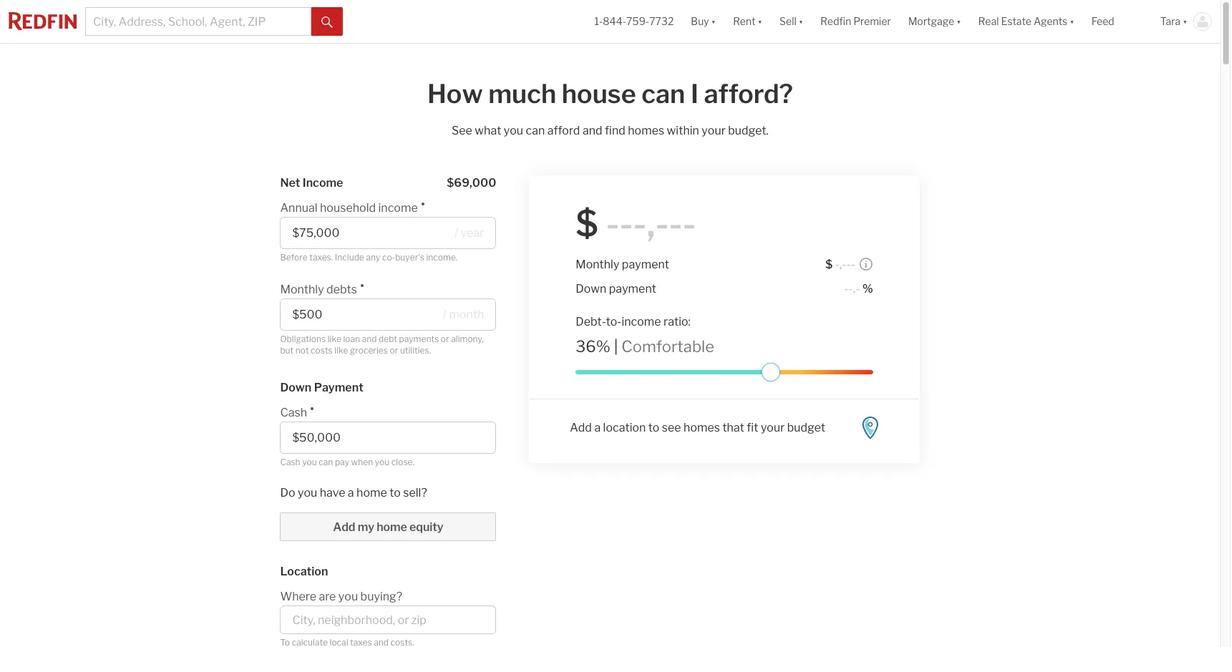 Task type: describe. For each thing, give the bounding box(es) containing it.
before taxes. include any co-buyer's income.
[[280, 252, 458, 263]]

obligations
[[280, 333, 326, 344]]

budget
[[787, 421, 825, 435]]

monthly debts
[[280, 282, 357, 296]]

obligations like loan and debt payments or alimony, but not costs like groceries or utilities.
[[280, 333, 484, 356]]

Monthly debts text field
[[292, 308, 439, 321]]

payments
[[399, 333, 439, 344]]

close.
[[392, 456, 415, 467]]

co-
[[382, 252, 395, 263]]

see
[[662, 421, 681, 435]]

you right when
[[375, 456, 390, 467]]

do
[[280, 486, 295, 500]]

▾ for buy ▾
[[712, 15, 716, 27]]

estate
[[1002, 15, 1032, 27]]

cash you can pay when you close.
[[280, 456, 415, 467]]

$ ---,---
[[575, 202, 696, 245]]

agents
[[1034, 15, 1068, 27]]

annual household income
[[280, 201, 418, 215]]

Annual household income text field
[[292, 226, 449, 240]]

rent ▾ button
[[733, 0, 763, 43]]

monthly for monthly payment
[[575, 258, 619, 271]]

how much house can i afford?
[[427, 78, 793, 110]]

taxes.
[[310, 252, 333, 263]]

can for afford
[[526, 124, 545, 137]]

$ for $ ---,---
[[575, 202, 598, 245]]

income for to-
[[621, 315, 661, 328]]

mortgage ▾
[[909, 15, 962, 27]]

tara ▾
[[1161, 15, 1188, 27]]

cash for cash you can pay when you close.
[[280, 456, 300, 467]]

sell ▾
[[780, 15, 804, 27]]

▾ for tara ▾
[[1183, 15, 1188, 27]]

down for down payment
[[280, 381, 312, 394]]

.-
[[853, 282, 860, 296]]

buy ▾
[[691, 15, 716, 27]]

add my home equity button
[[280, 513, 497, 541]]

that
[[722, 421, 744, 435]]

buy ▾ button
[[691, 0, 716, 43]]

1-844-759-7732
[[595, 15, 674, 27]]

budget.
[[728, 124, 769, 137]]

where
[[280, 590, 316, 604]]

do you have a home to sell?
[[280, 486, 427, 500]]

afford
[[548, 124, 580, 137]]

net income
[[280, 176, 343, 190]]

see
[[452, 124, 473, 137]]

premier
[[854, 15, 891, 27]]

payment for monthly payment
[[622, 258, 669, 271]]

within
[[667, 124, 700, 137]]

debts
[[327, 282, 357, 296]]

|
[[614, 337, 618, 356]]

net
[[280, 176, 300, 190]]

i
[[691, 78, 699, 110]]

36% | comfortable
[[575, 337, 714, 356]]

1 horizontal spatial ,-
[[839, 258, 847, 271]]

you right do
[[298, 486, 317, 500]]

year
[[461, 226, 484, 240]]

/ year
[[455, 226, 484, 240]]

my
[[358, 521, 374, 534]]

City, neighborhood, or zip search field
[[280, 606, 497, 634]]

what
[[475, 124, 501, 137]]

household
[[320, 201, 376, 215]]

find
[[605, 124, 626, 137]]

/ for / year
[[455, 226, 459, 240]]

costs
[[311, 345, 333, 356]]

$69,000
[[447, 176, 497, 190]]

comfortable
[[621, 337, 714, 356]]

have
[[320, 486, 345, 500]]

0 horizontal spatial can
[[319, 456, 333, 467]]

see what you can afford and find homes within your budget.
[[452, 124, 769, 137]]

0 vertical spatial home
[[357, 486, 387, 500]]

sell ▾ button
[[771, 0, 812, 43]]

1-844-759-7732 link
[[595, 15, 674, 27]]

income
[[303, 176, 343, 190]]

home inside button
[[377, 521, 407, 534]]

add for add a location to see homes that fit your budget
[[570, 421, 592, 435]]

you left pay
[[302, 456, 317, 467]]

rent ▾ button
[[725, 0, 771, 43]]

0 vertical spatial like
[[328, 333, 341, 344]]

$ -,---
[[825, 258, 855, 271]]

real estate agents ▾
[[979, 15, 1075, 27]]

mortgage
[[909, 15, 955, 27]]

utilities.
[[400, 345, 431, 356]]

annual household income. required field. element
[[280, 194, 489, 217]]

you right what
[[504, 124, 524, 137]]

0 horizontal spatial a
[[348, 486, 354, 500]]

sell
[[780, 15, 797, 27]]

City, Address, School, Agent, ZIP search field
[[85, 7, 311, 36]]

how
[[427, 78, 483, 110]]

sell?
[[403, 486, 427, 500]]

include
[[335, 252, 364, 263]]



Task type: vqa. For each thing, say whether or not it's contained in the screenshot.
the bottommost the "$"
yes



Task type: locate. For each thing, give the bounding box(es) containing it.
1 horizontal spatial or
[[441, 333, 449, 344]]

5 ▾ from the left
[[1070, 15, 1075, 27]]

home right my
[[377, 521, 407, 534]]

0 vertical spatial homes
[[628, 124, 665, 137]]

1-
[[595, 15, 603, 27]]

and inside obligations like loan and debt payments or alimony, but not costs like groceries or utilities.
[[362, 333, 377, 344]]

2 cash from the top
[[280, 456, 300, 467]]

much
[[488, 78, 557, 110]]

0 vertical spatial down
[[575, 282, 606, 296]]

buying?
[[361, 590, 403, 604]]

0 horizontal spatial income
[[378, 201, 418, 215]]

$ for $ -,---
[[825, 258, 833, 271]]

redfin premier button
[[812, 0, 900, 43]]

3 ▾ from the left
[[799, 15, 804, 27]]

monthly up down payment
[[575, 258, 619, 271]]

month
[[449, 308, 484, 321]]

1 vertical spatial payment
[[609, 282, 656, 296]]

income
[[378, 201, 418, 215], [621, 315, 661, 328]]

payment down "monthly payment"
[[609, 282, 656, 296]]

add for add my home equity
[[333, 521, 355, 534]]

,- up the --.- %
[[839, 258, 847, 271]]

cash for cash
[[280, 406, 307, 419]]

1 vertical spatial home
[[377, 521, 407, 534]]

monthly debts. required field. element
[[280, 275, 489, 298]]

1 vertical spatial homes
[[684, 421, 720, 435]]

cash. required field. element
[[280, 398, 489, 421]]

0 vertical spatial your
[[702, 124, 726, 137]]

you right are
[[339, 590, 358, 604]]

monthly for monthly debts
[[280, 282, 324, 296]]

$
[[575, 202, 598, 245], [825, 258, 833, 271]]

house
[[562, 78, 636, 110]]

0 vertical spatial $
[[575, 202, 598, 245]]

1 vertical spatial and
[[362, 333, 377, 344]]

cash
[[280, 406, 307, 419], [280, 456, 300, 467]]

None range field
[[575, 363, 873, 382]]

0 horizontal spatial /
[[443, 308, 447, 321]]

debt
[[379, 333, 397, 344]]

map push pin image
[[863, 417, 879, 440]]

where are you buying?
[[280, 590, 403, 604]]

1 vertical spatial like
[[335, 345, 348, 356]]

add left my
[[333, 521, 355, 534]]

can left i
[[642, 78, 686, 110]]

--.- %
[[844, 282, 873, 296]]

afford?
[[704, 78, 793, 110]]

1 horizontal spatial and
[[583, 124, 603, 137]]

6 ▾ from the left
[[1183, 15, 1188, 27]]

or left "alimony,"
[[441, 333, 449, 344]]

4 ▾ from the left
[[957, 15, 962, 27]]

buyer's
[[395, 252, 425, 263]]

can for i
[[642, 78, 686, 110]]

1 vertical spatial or
[[390, 345, 398, 356]]

/ left "month"
[[443, 308, 447, 321]]

can left pay
[[319, 456, 333, 467]]

payment for down payment
[[609, 282, 656, 296]]

2 ▾ from the left
[[758, 15, 763, 27]]

to left see
[[648, 421, 659, 435]]

1 horizontal spatial a
[[594, 421, 601, 435]]

▾ right tara
[[1183, 15, 1188, 27]]

0 vertical spatial ,-
[[647, 202, 669, 245]]

▾ for mortgage ▾
[[957, 15, 962, 27]]

to left sell?
[[390, 486, 401, 500]]

844-
[[603, 15, 627, 27]]

1 vertical spatial your
[[761, 421, 785, 435]]

down payment
[[575, 282, 656, 296]]

0 horizontal spatial and
[[362, 333, 377, 344]]

mortgage ▾ button
[[900, 0, 970, 43]]

1 vertical spatial $
[[825, 258, 833, 271]]

feed
[[1092, 15, 1115, 27]]

0 horizontal spatial to
[[390, 486, 401, 500]]

to
[[648, 421, 659, 435], [390, 486, 401, 500]]

real estate agents ▾ button
[[970, 0, 1083, 43]]

759-
[[627, 15, 650, 27]]

or
[[441, 333, 449, 344], [390, 345, 398, 356]]

1 vertical spatial monthly
[[280, 282, 324, 296]]

1 horizontal spatial add
[[570, 421, 592, 435]]

0 horizontal spatial or
[[390, 345, 398, 356]]

1 horizontal spatial homes
[[684, 421, 720, 435]]

1 horizontal spatial $
[[825, 258, 833, 271]]

but
[[280, 345, 294, 356]]

down up debt-
[[575, 282, 606, 296]]

submit search image
[[322, 16, 333, 28]]

1 vertical spatial cash
[[280, 456, 300, 467]]

▾ right sell
[[799, 15, 804, 27]]

and up groceries
[[362, 333, 377, 344]]

0 vertical spatial or
[[441, 333, 449, 344]]

payment up down payment
[[622, 258, 669, 271]]

0 horizontal spatial add
[[333, 521, 355, 534]]

▾
[[712, 15, 716, 27], [758, 15, 763, 27], [799, 15, 804, 27], [957, 15, 962, 27], [1070, 15, 1075, 27], [1183, 15, 1188, 27]]

1 vertical spatial down
[[280, 381, 312, 394]]

1 vertical spatial can
[[526, 124, 545, 137]]

1 vertical spatial /
[[443, 308, 447, 321]]

monthly inside monthly debts. required field. "element"
[[280, 282, 324, 296]]

your right the fit
[[761, 421, 785, 435]]

rent ▾
[[733, 15, 763, 27]]

1 horizontal spatial your
[[761, 421, 785, 435]]

0 vertical spatial add
[[570, 421, 592, 435]]

to-
[[606, 315, 622, 328]]

▾ for sell ▾
[[799, 15, 804, 27]]

homes right see
[[684, 421, 720, 435]]

and left find
[[583, 124, 603, 137]]

add inside button
[[333, 521, 355, 534]]

cash up do
[[280, 456, 300, 467]]

▾ right agents
[[1070, 15, 1075, 27]]

income for household
[[378, 201, 418, 215]]

income up 36% | comfortable
[[621, 315, 661, 328]]

,- up "monthly payment"
[[647, 202, 669, 245]]

like down loan
[[335, 345, 348, 356]]

a right have
[[348, 486, 354, 500]]

debt-
[[575, 315, 606, 328]]

0 horizontal spatial monthly
[[280, 282, 324, 296]]

loan
[[343, 333, 360, 344]]

▾ for rent ▾
[[758, 15, 763, 27]]

0 horizontal spatial ,-
[[647, 202, 669, 245]]

36%
[[575, 337, 610, 356]]

mortgage ▾ button
[[909, 0, 962, 43]]

home down when
[[357, 486, 387, 500]]

0 vertical spatial monthly
[[575, 258, 619, 271]]

0 horizontal spatial homes
[[628, 124, 665, 137]]

1 horizontal spatial income
[[621, 315, 661, 328]]

2 vertical spatial can
[[319, 456, 333, 467]]

1 vertical spatial add
[[333, 521, 355, 534]]

Cash text field
[[292, 431, 484, 444]]

1 horizontal spatial to
[[648, 421, 659, 435]]

0 vertical spatial and
[[583, 124, 603, 137]]

add
[[570, 421, 592, 435], [333, 521, 355, 534]]

▾ right the mortgage
[[957, 15, 962, 27]]

payment
[[314, 381, 364, 394]]

,-
[[647, 202, 669, 245], [839, 258, 847, 271]]

like left loan
[[328, 333, 341, 344]]

1 ▾ from the left
[[712, 15, 716, 27]]

down down not
[[280, 381, 312, 394]]

income.
[[426, 252, 458, 263]]

0 vertical spatial a
[[594, 421, 601, 435]]

or down debt
[[390, 345, 398, 356]]

1 vertical spatial income
[[621, 315, 661, 328]]

down payment
[[280, 381, 364, 394]]

alimony,
[[451, 333, 484, 344]]

▾ inside "dropdown button"
[[1070, 15, 1075, 27]]

fit
[[747, 421, 758, 435]]

1 horizontal spatial monthly
[[575, 258, 619, 271]]

monthly payment
[[575, 258, 669, 271]]

▾ right "rent"
[[758, 15, 763, 27]]

sell ▾ button
[[780, 0, 804, 43]]

debt-to-income ratio:
[[575, 315, 691, 328]]

1 vertical spatial ,-
[[839, 258, 847, 271]]

income up annual household income text field
[[378, 201, 418, 215]]

your
[[702, 124, 726, 137], [761, 421, 785, 435]]

add my home equity
[[333, 521, 444, 534]]

0 vertical spatial can
[[642, 78, 686, 110]]

add left location
[[570, 421, 592, 435]]

real estate agents ▾ link
[[979, 0, 1075, 43]]

payment
[[622, 258, 669, 271], [609, 282, 656, 296]]

%
[[862, 282, 873, 296]]

/ left year
[[455, 226, 459, 240]]

equity
[[410, 521, 444, 534]]

1 horizontal spatial /
[[455, 226, 459, 240]]

can left afford
[[526, 124, 545, 137]]

0 vertical spatial /
[[455, 226, 459, 240]]

any
[[366, 252, 380, 263]]

rent
[[733, 15, 756, 27]]

1 horizontal spatial can
[[526, 124, 545, 137]]

1 vertical spatial to
[[390, 486, 401, 500]]

and
[[583, 124, 603, 137], [362, 333, 377, 344]]

0 vertical spatial cash
[[280, 406, 307, 419]]

your right within
[[702, 124, 726, 137]]

▾ right buy
[[712, 15, 716, 27]]

1 cash from the top
[[280, 406, 307, 419]]

/ for / month
[[443, 308, 447, 321]]

0 vertical spatial income
[[378, 201, 418, 215]]

redfin premier
[[821, 15, 891, 27]]

groceries
[[350, 345, 388, 356]]

1 horizontal spatial down
[[575, 282, 606, 296]]

buy ▾ button
[[683, 0, 725, 43]]

0 horizontal spatial $
[[575, 202, 598, 245]]

real
[[979, 15, 999, 27]]

0 vertical spatial payment
[[622, 258, 669, 271]]

0 vertical spatial to
[[648, 421, 659, 435]]

2 horizontal spatial can
[[642, 78, 686, 110]]

ratio:
[[663, 315, 691, 328]]

pay
[[335, 456, 349, 467]]

a
[[594, 421, 601, 435], [348, 486, 354, 500]]

redfin
[[821, 15, 852, 27]]

7732
[[650, 15, 674, 27]]

location
[[603, 421, 646, 435]]

add a location to see homes that fit your budget
[[570, 421, 825, 435]]

feed button
[[1083, 0, 1152, 43]]

0 horizontal spatial down
[[280, 381, 312, 394]]

homes right find
[[628, 124, 665, 137]]

1 vertical spatial a
[[348, 486, 354, 500]]

cash down down payment on the bottom of the page
[[280, 406, 307, 419]]

0 horizontal spatial your
[[702, 124, 726, 137]]

a left location
[[594, 421, 601, 435]]

down for down payment
[[575, 282, 606, 296]]

when
[[351, 456, 373, 467]]

monthly down before
[[280, 282, 324, 296]]



